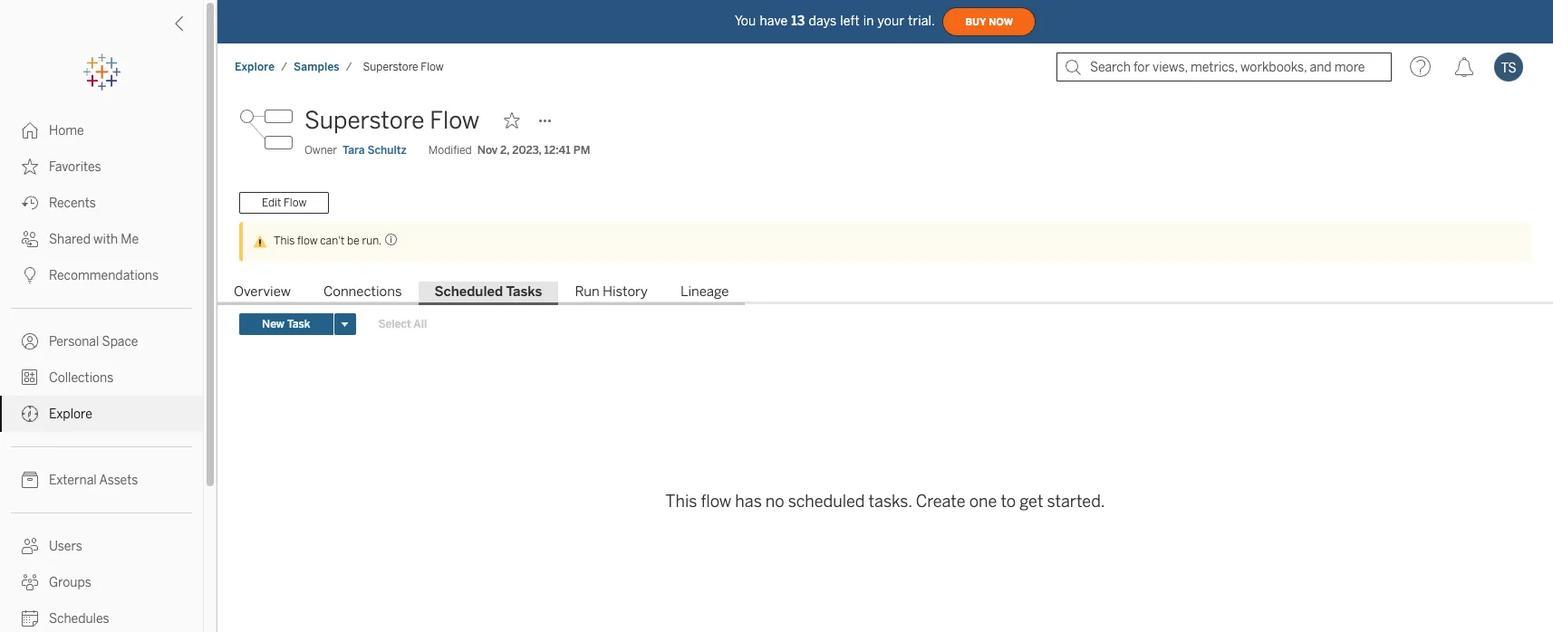 Task type: describe. For each thing, give the bounding box(es) containing it.
your
[[878, 13, 905, 29]]

2 / from the left
[[346, 61, 352, 73]]

you
[[735, 13, 756, 29]]

flow image
[[239, 102, 294, 157]]

assets
[[99, 473, 138, 489]]

12:41
[[544, 144, 571, 157]]

create
[[916, 493, 966, 513]]

scheduled tasks
[[435, 284, 543, 300]]

this flow has no scheduled tasks. create one to get started.
[[666, 493, 1106, 513]]

samples
[[294, 61, 340, 73]]

0 vertical spatial superstore
[[363, 61, 419, 73]]

days
[[809, 13, 837, 29]]

favorites
[[49, 160, 101, 175]]

tara schultz link
[[343, 142, 407, 159]]

buy now
[[966, 16, 1014, 28]]

this for this flow has no scheduled tasks. create one to get started.
[[666, 493, 697, 513]]

13
[[792, 13, 805, 29]]

superstore flow main content
[[218, 91, 1554, 633]]

nov
[[477, 144, 498, 157]]

now
[[989, 16, 1014, 28]]

0 vertical spatial superstore flow
[[363, 61, 444, 73]]

groups
[[49, 576, 91, 591]]

modified nov 2, 2023, 12:41 pm
[[429, 144, 591, 157]]

tara
[[343, 144, 365, 157]]

new task
[[262, 318, 311, 331]]

superstore inside 'main content'
[[305, 106, 425, 135]]

main navigation. press the up and down arrow keys to access links. element
[[0, 112, 203, 633]]

superstore flow inside 'main content'
[[305, 106, 480, 135]]

users link
[[0, 529, 203, 565]]

shared with me
[[49, 232, 139, 247]]

flow for can't
[[297, 235, 318, 247]]

superstore flow element
[[358, 61, 449, 73]]

flow run requirements:
the flow must have at least one output step. image
[[382, 233, 398, 247]]

flow for has
[[701, 493, 732, 513]]

Search for views, metrics, workbooks, and more text field
[[1057, 53, 1392, 82]]

groups link
[[0, 565, 203, 601]]

shared
[[49, 232, 91, 247]]

no
[[766, 493, 785, 513]]

schedules link
[[0, 601, 203, 633]]

recommendations link
[[0, 257, 203, 294]]

modified
[[429, 144, 472, 157]]

space
[[102, 335, 138, 350]]

schultz
[[368, 144, 407, 157]]

buy
[[966, 16, 987, 28]]

external assets link
[[0, 462, 203, 499]]

overview
[[234, 284, 291, 300]]

new task button
[[239, 314, 333, 335]]

edit flow button
[[239, 192, 329, 214]]

recommendations
[[49, 268, 159, 284]]

started.
[[1048, 493, 1106, 513]]

buy now button
[[943, 7, 1036, 36]]

users
[[49, 539, 82, 555]]

be
[[347, 235, 360, 247]]

home
[[49, 123, 84, 139]]

2,
[[500, 144, 510, 157]]

to
[[1001, 493, 1016, 513]]

recents
[[49, 196, 96, 211]]

has
[[736, 493, 762, 513]]

edit
[[262, 197, 281, 209]]

scheduled
[[788, 493, 865, 513]]

external assets
[[49, 473, 138, 489]]

tasks
[[506, 284, 543, 300]]

samples link
[[293, 60, 341, 74]]

new
[[262, 318, 285, 331]]



Task type: locate. For each thing, give the bounding box(es) containing it.
run
[[575, 284, 600, 300]]

me
[[121, 232, 139, 247]]

explore for explore
[[49, 407, 92, 422]]

flow inside button
[[284, 197, 307, 209]]

with
[[93, 232, 118, 247]]

history
[[603, 284, 648, 300]]

1 vertical spatial explore link
[[0, 396, 203, 432]]

2023,
[[512, 144, 542, 157]]

pm
[[574, 144, 591, 157]]

0 vertical spatial flow
[[421, 61, 444, 73]]

scheduled
[[435, 284, 503, 300]]

edit flow
[[262, 197, 307, 209]]

1 vertical spatial superstore
[[305, 106, 425, 135]]

1 vertical spatial superstore flow
[[305, 106, 480, 135]]

1 / from the left
[[281, 61, 287, 73]]

schedules
[[49, 612, 109, 627]]

explore
[[235, 61, 275, 73], [49, 407, 92, 422]]

connections
[[324, 284, 402, 300]]

left
[[841, 13, 860, 29]]

one
[[970, 493, 998, 513]]

0 horizontal spatial flow
[[297, 235, 318, 247]]

/ left samples
[[281, 61, 287, 73]]

superstore up owner tara schultz
[[305, 106, 425, 135]]

personal space
[[49, 335, 138, 350]]

favorites link
[[0, 149, 203, 185]]

lineage
[[681, 284, 729, 300]]

1 vertical spatial flow
[[430, 106, 480, 135]]

navigation panel element
[[0, 54, 203, 633]]

explore link left samples
[[234, 60, 276, 74]]

1 vertical spatial explore
[[49, 407, 92, 422]]

0 horizontal spatial explore link
[[0, 396, 203, 432]]

explore inside main navigation. press the up and down arrow keys to access links. element
[[49, 407, 92, 422]]

0 vertical spatial this
[[274, 235, 295, 247]]

superstore right samples
[[363, 61, 419, 73]]

run.
[[362, 235, 382, 247]]

owner tara schultz
[[305, 144, 407, 157]]

1 horizontal spatial explore link
[[234, 60, 276, 74]]

this
[[274, 235, 295, 247], [666, 493, 697, 513]]

owner
[[305, 144, 337, 157]]

trial.
[[908, 13, 936, 29]]

select all button
[[367, 314, 439, 335]]

1 horizontal spatial this
[[666, 493, 697, 513]]

explore down collections
[[49, 407, 92, 422]]

tasks.
[[869, 493, 913, 513]]

shared with me link
[[0, 221, 203, 257]]

0 vertical spatial explore
[[235, 61, 275, 73]]

recents link
[[0, 185, 203, 221]]

0 vertical spatial explore link
[[234, 60, 276, 74]]

explore / samples /
[[235, 61, 352, 73]]

superstore
[[363, 61, 419, 73], [305, 106, 425, 135]]

1 vertical spatial flow
[[701, 493, 732, 513]]

this down edit flow button
[[274, 235, 295, 247]]

flow left can't
[[297, 235, 318, 247]]

external
[[49, 473, 97, 489]]

sub-spaces tab list
[[218, 282, 1554, 305]]

personal
[[49, 335, 99, 350]]

flow left "has"
[[701, 493, 732, 513]]

this flow can't be run.
[[274, 235, 382, 247]]

0 horizontal spatial this
[[274, 235, 295, 247]]

this for this flow can't be run.
[[274, 235, 295, 247]]

you have 13 days left in your trial.
[[735, 13, 936, 29]]

2 vertical spatial flow
[[284, 197, 307, 209]]

/ right samples
[[346, 61, 352, 73]]

this left "has"
[[666, 493, 697, 513]]

explore link down collections
[[0, 396, 203, 432]]

can't
[[320, 235, 345, 247]]

0 horizontal spatial /
[[281, 61, 287, 73]]

run history
[[575, 284, 648, 300]]

0 vertical spatial flow
[[297, 235, 318, 247]]

1 vertical spatial this
[[666, 493, 697, 513]]

explore link
[[234, 60, 276, 74], [0, 396, 203, 432]]

get
[[1020, 493, 1044, 513]]

flow for superstore flow 'element'
[[421, 61, 444, 73]]

in
[[864, 13, 874, 29]]

home link
[[0, 112, 203, 149]]

collections
[[49, 371, 114, 386]]

explore for explore / samples /
[[235, 61, 275, 73]]

1 horizontal spatial explore
[[235, 61, 275, 73]]

1 horizontal spatial /
[[346, 61, 352, 73]]

select all
[[379, 318, 427, 331]]

flow
[[421, 61, 444, 73], [430, 106, 480, 135], [284, 197, 307, 209]]

collections link
[[0, 360, 203, 396]]

personal space link
[[0, 324, 203, 360]]

/
[[281, 61, 287, 73], [346, 61, 352, 73]]

have
[[760, 13, 788, 29]]

all
[[414, 318, 427, 331]]

flow
[[297, 235, 318, 247], [701, 493, 732, 513]]

superstore flow
[[363, 61, 444, 73], [305, 106, 480, 135]]

explore left samples
[[235, 61, 275, 73]]

0 horizontal spatial explore
[[49, 407, 92, 422]]

task
[[287, 318, 311, 331]]

1 horizontal spatial flow
[[701, 493, 732, 513]]

flow for edit flow button
[[284, 197, 307, 209]]

select
[[379, 318, 411, 331]]



Task type: vqa. For each thing, say whether or not it's contained in the screenshot.
created
no



